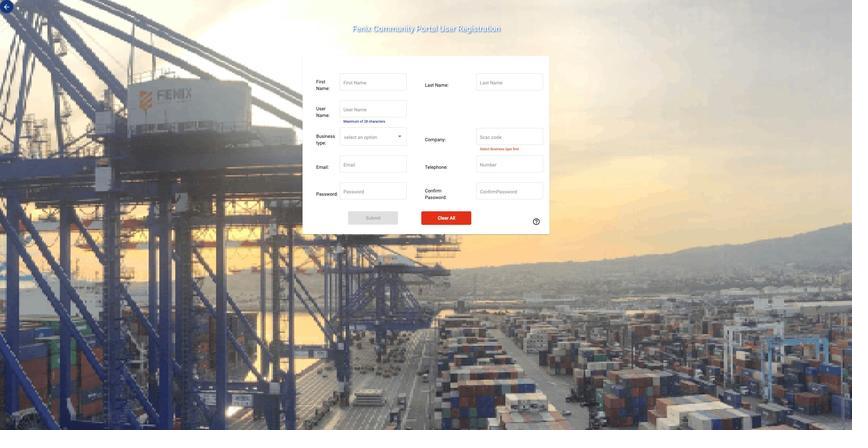 Task type: describe. For each thing, give the bounding box(es) containing it.
Email field
[[344, 163, 404, 168]]

ConfirmPassword password field
[[480, 190, 540, 195]]

0 vertical spatial no color image
[[3, 3, 11, 11]]



Task type: vqa. For each thing, say whether or not it's contained in the screenshot.
ConfirmPassword password field
yes



Task type: locate. For each thing, give the bounding box(es) containing it.
no color image
[[3, 3, 11, 11], [533, 218, 541, 226]]

1 vertical spatial no color image
[[533, 218, 541, 226]]

Password password field
[[344, 190, 404, 195]]

Number field
[[480, 163, 540, 168]]

Last Name field
[[480, 81, 540, 86]]

First Name field
[[344, 81, 404, 86]]

Scac code text field
[[480, 135, 540, 140]]

0 horizontal spatial no color image
[[3, 3, 11, 11]]

1 horizontal spatial no color image
[[533, 218, 541, 226]]

User Name field
[[344, 108, 404, 113]]



